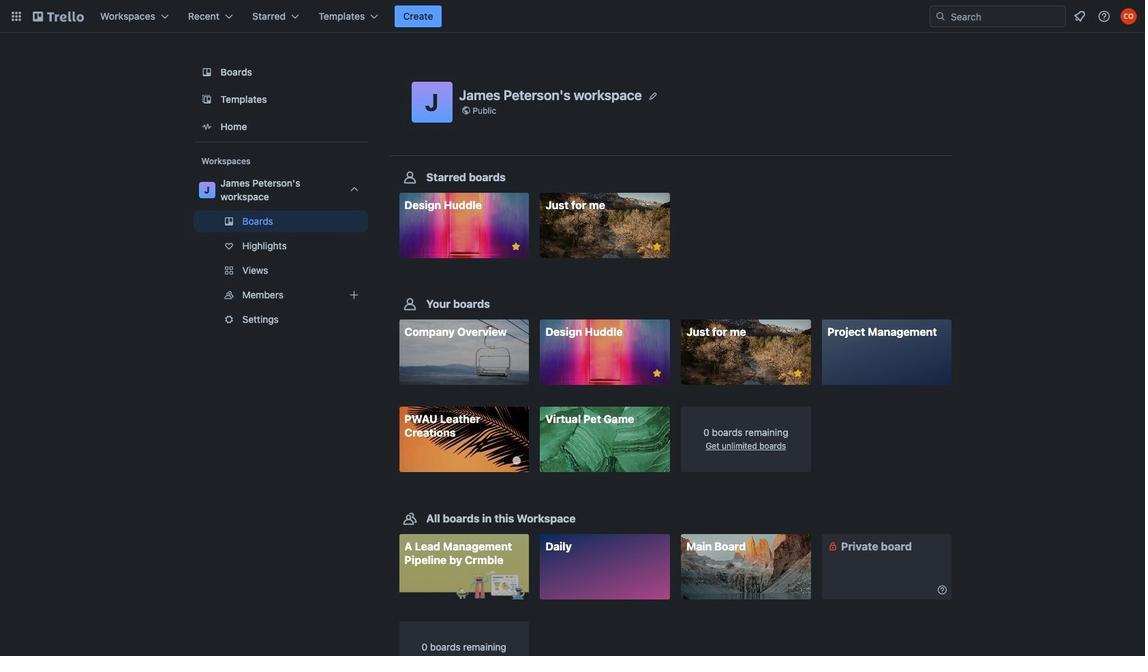 Task type: locate. For each thing, give the bounding box(es) containing it.
christina overa (christinaovera) image
[[1121, 8, 1137, 25]]

home image
[[199, 119, 215, 135]]

1 vertical spatial click to unstar this board. it will be removed from your starred list. image
[[792, 368, 804, 380]]

template board image
[[199, 91, 215, 108]]

primary element
[[0, 0, 1145, 33]]

0 horizontal spatial sm image
[[826, 540, 840, 553]]

sm image
[[826, 540, 840, 553], [936, 583, 949, 597]]

0 vertical spatial click to unstar this board. it will be removed from your starred list. image
[[510, 241, 522, 253]]

click to unstar this board. it will be removed from your starred list. image
[[510, 241, 522, 253], [792, 368, 804, 380]]

2 click to unstar this board. it will be removed from your starred list. image from the top
[[651, 368, 663, 380]]

1 click to unstar this board. it will be removed from your starred list. image from the top
[[651, 241, 663, 253]]

1 vertical spatial click to unstar this board. it will be removed from your starred list. image
[[651, 368, 663, 380]]

click to unstar this board. it will be removed from your starred list. image
[[651, 241, 663, 253], [651, 368, 663, 380]]

back to home image
[[33, 5, 84, 27]]

1 horizontal spatial sm image
[[936, 583, 949, 597]]

open information menu image
[[1098, 10, 1111, 23]]

board image
[[199, 64, 215, 80]]

0 vertical spatial click to unstar this board. it will be removed from your starred list. image
[[651, 241, 663, 253]]



Task type: vqa. For each thing, say whether or not it's contained in the screenshot.
the top sm Icon
yes



Task type: describe. For each thing, give the bounding box(es) containing it.
0 vertical spatial sm image
[[826, 540, 840, 553]]

add image
[[346, 287, 362, 303]]

0 horizontal spatial click to unstar this board. it will be removed from your starred list. image
[[510, 241, 522, 253]]

0 notifications image
[[1072, 8, 1088, 25]]

search image
[[935, 11, 946, 22]]

1 vertical spatial sm image
[[936, 583, 949, 597]]

Search field
[[946, 7, 1066, 26]]

there is new activity on this board. image
[[513, 457, 521, 465]]

1 horizontal spatial click to unstar this board. it will be removed from your starred list. image
[[792, 368, 804, 380]]



